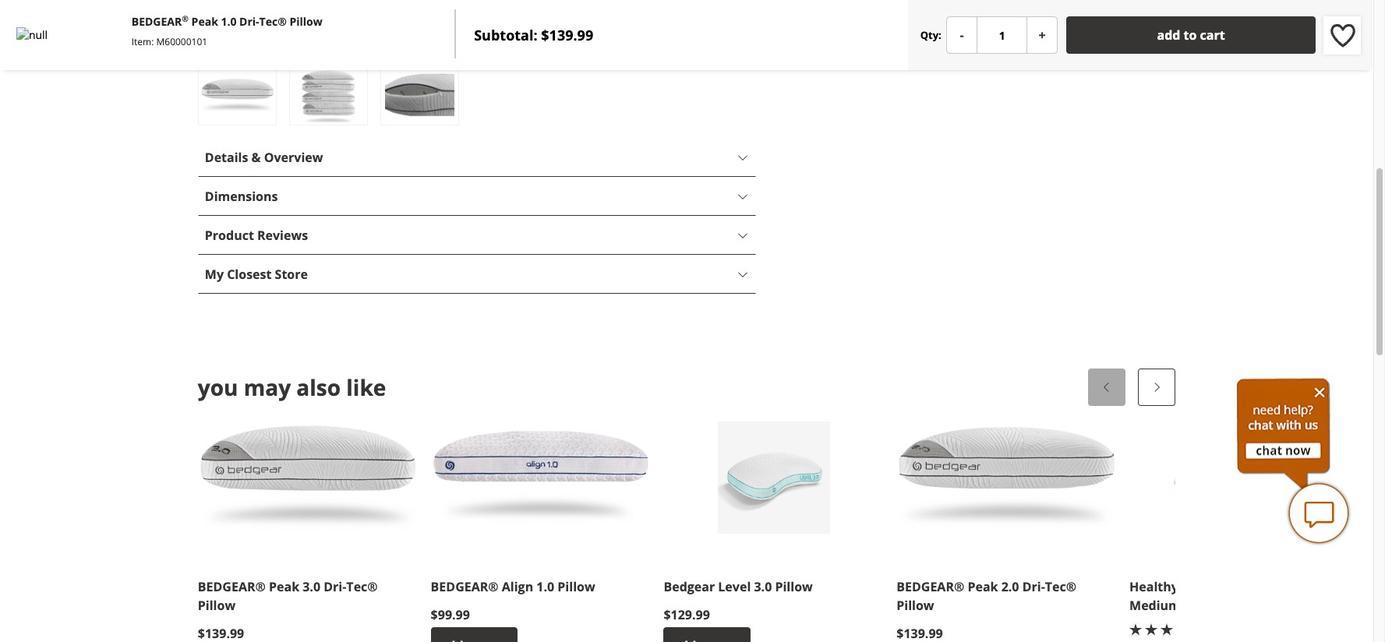 Task type: locate. For each thing, give the bounding box(es) containing it.
dri- inside bedgear® peak 2.0 dri-tec® pillow
[[1023, 579, 1045, 596]]

2 horizontal spatial $139.99
[[897, 625, 943, 642]]

2 horizontal spatial dri-
[[1023, 579, 1045, 596]]

peak inside bedgear® peak 2.0 dri-tec® pillow
[[968, 579, 998, 596]]

healthy sleep restore and calm medium profile pillow link
[[1130, 578, 1350, 615]]

bedgear® inside bedgear® peak 3.0 dri-tec® pillow
[[198, 579, 266, 596]]

1 horizontal spatial bedgear®
[[431, 579, 499, 596]]

1 horizontal spatial 3.0
[[754, 579, 772, 596]]

add to cart button
[[1067, 16, 1316, 54]]

like
[[346, 373, 386, 402]]

$139.99 right subtotal:
[[541, 26, 594, 44]]

dri-
[[239, 14, 259, 29], [324, 579, 346, 596], [1023, 579, 1045, 596]]

you may also like
[[198, 373, 386, 402]]

1 bedgear® from the left
[[198, 579, 266, 596]]

pillow
[[290, 14, 323, 29], [558, 579, 595, 596], [775, 579, 813, 596], [198, 597, 236, 614], [897, 597, 935, 614], [1229, 597, 1266, 614]]

1 3.0 from the left
[[303, 579, 321, 596]]

None button
[[947, 16, 978, 54], [1027, 16, 1058, 54], [947, 16, 978, 54], [1027, 16, 1058, 54]]

peak inside bedgear® peak 3.0 dri-tec® pillow
[[269, 579, 299, 596]]

dri- inside bedgear® peak 3.0 dri-tec® pillow
[[324, 579, 346, 596]]

cart
[[1200, 27, 1226, 44]]

$139.99 for bedgear® peak 3.0 dri-tec® pillow
[[198, 625, 244, 642]]

product reviews
[[205, 227, 308, 244]]

$139.99
[[541, 26, 594, 44], [198, 625, 244, 642], [897, 625, 943, 642]]

3.0
[[303, 579, 321, 596], [754, 579, 772, 596]]

0 vertical spatial 1.0
[[221, 14, 237, 29]]

2 horizontal spatial tec®
[[1045, 579, 1077, 596]]

2 horizontal spatial bedgear®
[[897, 579, 965, 596]]

to
[[1184, 27, 1197, 44]]

subtotal:
[[474, 26, 538, 44]]

3 bedgear® from the left
[[897, 579, 965, 596]]

1.0 right ®
[[221, 14, 237, 29]]

dialogue message for liveperson image
[[1237, 378, 1331, 490]]

healthy sleep restore and calm medium profile pillow image
[[1130, 422, 1350, 534]]

0 horizontal spatial bedgear®
[[198, 579, 266, 596]]

details
[[205, 149, 248, 166]]

0 horizontal spatial dri-
[[239, 14, 259, 29]]

bedgear® for bedgear® peak 3.0 dri-tec® pillow
[[198, 579, 266, 596]]

3.0 inside bedgear® peak 3.0 dri-tec® pillow
[[303, 579, 321, 596]]

0 horizontal spatial 1.0
[[221, 14, 237, 29]]

tec® inside bedgear® peak 3.0 dri-tec® pillow
[[346, 579, 378, 596]]

None text field
[[977, 16, 1028, 54]]

1 vertical spatial 1.0
[[537, 579, 555, 596]]

0 horizontal spatial tec®
[[259, 14, 287, 29]]

peak for bedgear® peak 3.0 dri-tec® pillow
[[269, 579, 299, 596]]

1 horizontal spatial tec®
[[346, 579, 378, 596]]

dimensions button
[[198, 177, 757, 216]]

peak for bedgear® peak 2.0 dri-tec® pillow
[[968, 579, 998, 596]]

bedgear level 3.0 pillow link
[[664, 578, 884, 596]]

tec®
[[259, 14, 287, 29], [346, 579, 378, 596], [1045, 579, 1077, 596]]

0 horizontal spatial 3.0
[[303, 579, 321, 596]]

bedgear® align 1.0 pillow
[[431, 579, 595, 596]]

pillow inside bedgear ® peak 1.0 dri-tec® pillow item: m60000101
[[290, 14, 323, 29]]

pillow inside bedgear® peak 3.0 dri-tec® pillow
[[198, 597, 236, 614]]

bedgear® align 1.0 pillow image
[[431, 422, 651, 534]]

product reviews button
[[198, 216, 757, 255]]

my
[[205, 266, 224, 283]]

1.0 right align
[[537, 579, 555, 596]]

bedgear® peak 3.0 dri-tec® pillow
[[198, 579, 378, 614]]

tec® inside bedgear® peak 2.0 dri-tec® pillow
[[1045, 579, 1077, 596]]

1 horizontal spatial 1.0
[[537, 579, 555, 596]]

1 horizontal spatial peak
[[269, 579, 299, 596]]

dri- inside bedgear ® peak 1.0 dri-tec® pillow item: m60000101
[[239, 14, 259, 29]]

2 horizontal spatial peak
[[968, 579, 998, 596]]

may
[[244, 373, 291, 402]]

$139.99 down bedgear® peak 2.0 dri-tec® pillow
[[897, 625, 943, 642]]

$139.99 down bedgear® peak 3.0 dri-tec® pillow
[[198, 625, 244, 642]]

2 3.0 from the left
[[754, 579, 772, 596]]

2.0
[[1002, 579, 1020, 596]]

bedgear peak 1.0 dri-tec pillow, , large image
[[198, 0, 757, 62], [200, 68, 274, 123], [291, 68, 366, 123], [383, 68, 457, 123]]

3.0 for level
[[754, 579, 772, 596]]

overview
[[264, 149, 323, 166]]

bedgear®
[[198, 579, 266, 596], [431, 579, 499, 596], [897, 579, 965, 596]]

add to cart
[[1158, 27, 1226, 44]]

peak
[[192, 14, 218, 29], [269, 579, 299, 596], [968, 579, 998, 596]]

0 horizontal spatial $139.99
[[198, 625, 244, 642]]

my closest store button
[[198, 255, 757, 294]]

0 horizontal spatial peak
[[192, 14, 218, 29]]

tec® for bedgear® peak 2.0 dri-tec® pillow
[[1045, 579, 1077, 596]]

dimensions
[[205, 188, 278, 205]]

1 horizontal spatial dri-
[[324, 579, 346, 596]]

2 bedgear® from the left
[[431, 579, 499, 596]]

1.0
[[221, 14, 237, 29], [537, 579, 555, 596]]

bedgear
[[132, 14, 182, 29]]

healthy sleep restore and calm medium profile pillow
[[1130, 579, 1328, 614]]

bedgear® inside bedgear® peak 2.0 dri-tec® pillow
[[897, 579, 965, 596]]

tec® for bedgear® peak 3.0 dri-tec® pillow
[[346, 579, 378, 596]]



Task type: describe. For each thing, give the bounding box(es) containing it.
add
[[1158, 27, 1181, 44]]

peak inside bedgear ® peak 1.0 dri-tec® pillow item: m60000101
[[192, 14, 218, 29]]

bedgear® for bedgear® align 1.0 pillow
[[431, 579, 499, 596]]

bedgear® peak 2.0 dri-tec® pillow
[[897, 579, 1077, 614]]

tec® inside bedgear ® peak 1.0 dri-tec® pillow item: m60000101
[[259, 14, 287, 29]]

$129.99
[[664, 607, 710, 624]]

bedgear® peak 2.0 dri-tec® pillow image
[[897, 422, 1117, 534]]

®
[[182, 13, 189, 24]]

3.0 for peak
[[303, 579, 321, 596]]

store
[[275, 266, 308, 283]]

bedgear® peak 3.0 dri-tec® pillow link
[[198, 578, 418, 615]]

details & overview
[[205, 149, 323, 166]]

healthy
[[1130, 579, 1179, 596]]

dri- for bedgear® peak 3.0 dri-tec® pillow
[[324, 579, 346, 596]]

1.0 inside bedgear ® peak 1.0 dri-tec® pillow item: m60000101
[[221, 14, 237, 29]]

level
[[718, 579, 751, 596]]

chat bubble mobile view image
[[1288, 483, 1350, 545]]

bedgear® peak 3.0 dri-tec® pillow image
[[198, 422, 418, 534]]

profile
[[1184, 597, 1225, 614]]

reviews
[[257, 227, 308, 244]]

you
[[198, 373, 238, 402]]

bedgear ® peak 1.0 dri-tec® pillow item: m60000101
[[132, 13, 323, 48]]

pillow inside bedgear® peak 2.0 dri-tec® pillow
[[897, 597, 935, 614]]

bedgear® for bedgear® peak 2.0 dri-tec® pillow
[[897, 579, 965, 596]]

product
[[205, 227, 254, 244]]

sleep
[[1182, 579, 1215, 596]]

m60000101
[[156, 35, 208, 48]]

$139.99 for bedgear® peak 2.0 dri-tec® pillow
[[897, 625, 943, 642]]

bedgear level 3.0 pillow image
[[664, 422, 884, 534]]

restore
[[1219, 579, 1267, 596]]

also
[[297, 373, 341, 402]]

bedgear level 3.0 pillow
[[664, 579, 813, 596]]

qty:
[[921, 28, 942, 42]]

bedgear® align 1.0 pillow link
[[431, 578, 651, 596]]

details & overview button
[[198, 138, 757, 177]]

4.8 / 5 stars image
[[1130, 621, 1205, 640]]

dri- for bedgear® peak 2.0 dri-tec® pillow
[[1023, 579, 1045, 596]]

pillow inside healthy sleep restore and calm medium profile pillow
[[1229, 597, 1266, 614]]

subtotal: $139.99
[[474, 26, 594, 44]]

bedgear
[[664, 579, 715, 596]]

item:
[[132, 35, 154, 48]]

calm
[[1297, 579, 1328, 596]]

my closest store
[[205, 266, 308, 283]]

closest
[[227, 266, 272, 283]]

&
[[252, 149, 261, 166]]

$99.99
[[431, 607, 470, 624]]

and
[[1270, 579, 1293, 596]]

align
[[502, 579, 533, 596]]

bedgear® peak 2.0 dri-tec® pillow link
[[897, 578, 1117, 615]]

medium
[[1130, 597, 1181, 614]]

1 horizontal spatial $139.99
[[541, 26, 594, 44]]

null image
[[16, 27, 48, 43]]



Task type: vqa. For each thing, say whether or not it's contained in the screenshot.
Search image
no



